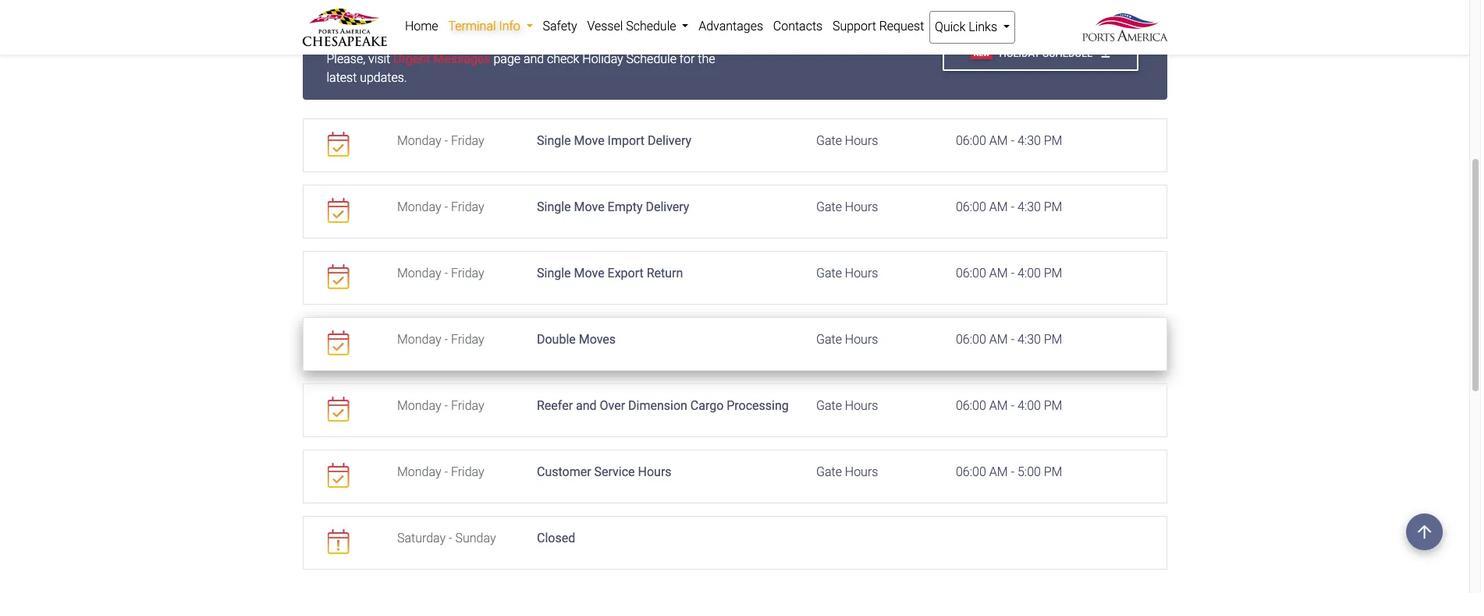 Task type: describe. For each thing, give the bounding box(es) containing it.
go to top image
[[1406, 514, 1443, 551]]

cargo
[[690, 398, 724, 413]]

3 06:00 am - 4:30 pm from the top
[[956, 332, 1062, 347]]

gate for single move export return
[[816, 266, 842, 281]]

06:00 am - 4:00 pm for single move export return
[[956, 266, 1062, 281]]

info
[[499, 19, 520, 34]]

return
[[647, 266, 683, 281]]

4:30 for import
[[1018, 133, 1041, 148]]

am for single move export return
[[989, 266, 1008, 281]]

monday - friday for single move import delivery
[[397, 133, 484, 148]]

delivery for single move import delivery
[[648, 133, 691, 148]]

gate for reefer and over dimension cargo processing
[[816, 398, 842, 413]]

4:30 for empty
[[1018, 199, 1041, 214]]

holiday schedule
[[999, 47, 1095, 59]]

single move import delivery
[[537, 133, 691, 148]]

quick links
[[935, 20, 1000, 34]]

contacts
[[773, 19, 823, 34]]

06:00 for customer service hours
[[956, 465, 986, 480]]

monday for customer service hours
[[397, 465, 441, 480]]

and for reefer
[[576, 398, 597, 413]]

06:00 am - 4:00 pm for reefer and over dimension cargo processing
[[956, 398, 1062, 413]]

links
[[969, 20, 997, 34]]

06:00 for single move import delivery
[[956, 133, 986, 148]]

for
[[680, 51, 695, 66]]

gate hours for double moves
[[816, 332, 878, 347]]

single move export return
[[537, 266, 683, 281]]

urgent
[[393, 51, 430, 66]]

hours
[[371, 32, 402, 47]]

hours for single move empty delivery
[[845, 199, 878, 214]]

gate hours for customer service hours
[[816, 465, 878, 480]]

move for empty
[[574, 199, 604, 214]]

06:00 am - 4:30 pm for import
[[956, 133, 1062, 148]]

friday for reefer and over dimension cargo processing
[[451, 398, 484, 413]]

hours for single move import delivery
[[845, 133, 878, 148]]

pm for single move empty delivery
[[1044, 199, 1062, 214]]

empty
[[608, 199, 643, 214]]

holiday hours may vary. please, visit urgent messages
[[327, 32, 491, 66]]

processing
[[727, 398, 789, 413]]

pm for single move import delivery
[[1044, 133, 1062, 148]]

visit
[[368, 51, 390, 66]]

quick links link
[[929, 11, 1016, 44]]

reefer
[[537, 398, 573, 413]]

06:00 for reefer and over dimension cargo processing
[[956, 398, 986, 413]]

page and check holiday schedule for the latest updates.
[[327, 51, 715, 85]]

support request link
[[828, 11, 929, 42]]

safety link
[[538, 11, 582, 42]]

gate hours for reefer and over dimension cargo processing
[[816, 398, 878, 413]]

monday for reefer and over dimension cargo processing
[[397, 398, 441, 413]]

please,
[[327, 51, 365, 66]]

monday for double moves
[[397, 332, 441, 347]]

friday for single move import delivery
[[451, 133, 484, 148]]

pm for reefer and over dimension cargo processing
[[1044, 398, 1062, 413]]

4:00 for reefer and over dimension cargo processing
[[1018, 398, 1041, 413]]

sunday
[[455, 531, 496, 546]]

page
[[494, 51, 521, 66]]

home
[[405, 19, 438, 34]]

terminal
[[448, 19, 496, 34]]

schedule for vessel
[[626, 19, 676, 34]]

safety
[[543, 19, 577, 34]]

schedule for holiday
[[1043, 47, 1093, 59]]

export
[[608, 266, 644, 281]]

06:00 for single move export return
[[956, 266, 986, 281]]

reefer and over dimension cargo processing
[[537, 398, 789, 413]]

holiday for holiday hours may vary. please, visit urgent messages
[[327, 32, 367, 47]]

service
[[594, 465, 635, 480]]

monday - friday for single move empty delivery
[[397, 199, 484, 214]]

moves
[[579, 332, 616, 347]]

arrow alt to bottom image
[[1101, 47, 1110, 59]]

holiday for holiday schedule
[[999, 47, 1040, 59]]

monday for single move import delivery
[[397, 133, 441, 148]]

advantages link
[[694, 11, 768, 42]]

contacts link
[[768, 11, 828, 42]]

06:00 for double moves
[[956, 332, 986, 347]]

monday - friday for double moves
[[397, 332, 484, 347]]

double
[[537, 332, 576, 347]]

vessel schedule link
[[582, 11, 694, 42]]

06:00 am - 4:30 pm for empty
[[956, 199, 1062, 214]]

vessel
[[587, 19, 623, 34]]

terminal info link
[[443, 11, 538, 42]]



Task type: locate. For each thing, give the bounding box(es) containing it.
2 4:00 from the top
[[1018, 398, 1041, 413]]

single for single move import delivery
[[537, 133, 571, 148]]

am for customer service hours
[[989, 465, 1008, 480]]

1 vertical spatial 4:30
[[1018, 199, 1041, 214]]

gate hours
[[816, 133, 878, 148], [816, 199, 878, 214], [816, 266, 878, 281], [816, 332, 878, 347], [816, 398, 878, 413], [816, 465, 878, 480]]

am for reefer and over dimension cargo processing
[[989, 398, 1008, 413]]

the
[[698, 51, 715, 66]]

4 monday from the top
[[397, 332, 441, 347]]

holiday right new
[[999, 47, 1040, 59]]

2 gate from the top
[[816, 199, 842, 214]]

0 vertical spatial and
[[524, 51, 544, 66]]

delivery for single move empty delivery
[[646, 199, 689, 214]]

and right the page at the left of the page
[[524, 51, 544, 66]]

single left import
[[537, 133, 571, 148]]

pm for customer service hours
[[1044, 465, 1062, 480]]

gate for customer service hours
[[816, 465, 842, 480]]

monday - friday for customer service hours
[[397, 465, 484, 480]]

am
[[989, 133, 1008, 148], [989, 199, 1008, 214], [989, 266, 1008, 281], [989, 332, 1008, 347], [989, 398, 1008, 413], [989, 465, 1008, 480]]

2 vertical spatial 4:30
[[1018, 332, 1041, 347]]

3 06:00 from the top
[[956, 266, 986, 281]]

2 move from the top
[[574, 199, 604, 214]]

gate for single move import delivery
[[816, 133, 842, 148]]

3 gate hours from the top
[[816, 266, 878, 281]]

2 vertical spatial 06:00 am - 4:30 pm
[[956, 332, 1062, 347]]

1 vertical spatial 06:00 am - 4:30 pm
[[956, 199, 1062, 214]]

3 friday from the top
[[451, 266, 484, 281]]

tab panel containing holiday hours may vary.
[[302, 18, 1167, 570]]

am for double moves
[[989, 332, 1008, 347]]

terminal info
[[448, 19, 523, 34]]

saturday - sunday
[[397, 531, 496, 546]]

single up 'double'
[[537, 266, 571, 281]]

friday for double moves
[[451, 332, 484, 347]]

-
[[444, 133, 448, 148], [1011, 133, 1015, 148], [444, 199, 448, 214], [1011, 199, 1015, 214], [444, 266, 448, 281], [1011, 266, 1015, 281], [444, 332, 448, 347], [1011, 332, 1015, 347], [444, 398, 448, 413], [1011, 398, 1015, 413], [444, 465, 448, 480], [1011, 465, 1015, 480], [449, 531, 452, 546]]

friday for single move export return
[[451, 266, 484, 281]]

2 06:00 am - 4:30 pm from the top
[[956, 199, 1062, 214]]

1 vertical spatial delivery
[[646, 199, 689, 214]]

2 friday from the top
[[451, 199, 484, 214]]

1 gate from the top
[[816, 133, 842, 148]]

over
[[600, 398, 625, 413]]

5:00
[[1018, 465, 1041, 480]]

4 friday from the top
[[451, 332, 484, 347]]

6 06:00 from the top
[[956, 465, 986, 480]]

3 am from the top
[[989, 266, 1008, 281]]

gate hours for single move import delivery
[[816, 133, 878, 148]]

updates.
[[360, 70, 407, 85]]

friday for customer service hours
[[451, 465, 484, 480]]

monday
[[397, 133, 441, 148], [397, 199, 441, 214], [397, 266, 441, 281], [397, 332, 441, 347], [397, 398, 441, 413], [397, 465, 441, 480]]

holiday inside the page and check holiday schedule for the latest updates.
[[582, 51, 623, 66]]

3 4:30 from the top
[[1018, 332, 1041, 347]]

customer
[[537, 465, 591, 480]]

messages
[[433, 51, 491, 66]]

gate hours for single move empty delivery
[[816, 199, 878, 214]]

holiday
[[327, 32, 367, 47], [999, 47, 1040, 59], [582, 51, 623, 66]]

and
[[524, 51, 544, 66], [576, 398, 597, 413]]

and inside the page and check holiday schedule for the latest updates.
[[524, 51, 544, 66]]

pm for double moves
[[1044, 332, 1062, 347]]

vary.
[[431, 32, 457, 47]]

2 gate hours from the top
[[816, 199, 878, 214]]

hours for double moves
[[845, 332, 878, 347]]

1 move from the top
[[574, 133, 604, 148]]

06:00 for single move empty delivery
[[956, 199, 986, 214]]

1 vertical spatial 4:00
[[1018, 398, 1041, 413]]

1 vertical spatial move
[[574, 199, 604, 214]]

single left empty
[[537, 199, 571, 214]]

delivery right import
[[648, 133, 691, 148]]

schedule left arrow alt to bottom image
[[1043, 47, 1093, 59]]

6 friday from the top
[[451, 465, 484, 480]]

1 4:30 from the top
[[1018, 133, 1041, 148]]

pm
[[1044, 133, 1062, 148], [1044, 199, 1062, 214], [1044, 266, 1062, 281], [1044, 332, 1062, 347], [1044, 398, 1062, 413], [1044, 465, 1062, 480]]

4:00
[[1018, 266, 1041, 281], [1018, 398, 1041, 413]]

0 vertical spatial 06:00 am - 4:00 pm
[[956, 266, 1062, 281]]

hours for single move export return
[[845, 266, 878, 281]]

3 gate from the top
[[816, 266, 842, 281]]

4 am from the top
[[989, 332, 1008, 347]]

latest
[[327, 70, 357, 85]]

1 horizontal spatial and
[[576, 398, 597, 413]]

single
[[537, 133, 571, 148], [537, 199, 571, 214], [537, 266, 571, 281]]

friday for single move empty delivery
[[451, 199, 484, 214]]

3 monday from the top
[[397, 266, 441, 281]]

single for single move export return
[[537, 266, 571, 281]]

5 friday from the top
[[451, 398, 484, 413]]

6 gate from the top
[[816, 465, 842, 480]]

1 06:00 am - 4:30 pm from the top
[[956, 133, 1062, 148]]

gate
[[816, 133, 842, 148], [816, 199, 842, 214], [816, 266, 842, 281], [816, 332, 842, 347], [816, 398, 842, 413], [816, 465, 842, 480]]

schedule right vessel
[[626, 19, 676, 34]]

2 monday - friday from the top
[[397, 199, 484, 214]]

customer service hours
[[537, 465, 672, 480]]

support
[[833, 19, 876, 34]]

tab panel
[[302, 18, 1167, 570]]

1 monday - friday from the top
[[397, 133, 484, 148]]

schedule
[[626, 19, 676, 34], [1043, 47, 1093, 59], [626, 51, 677, 66]]

1 vertical spatial single
[[537, 199, 571, 214]]

2 4:30 from the top
[[1018, 199, 1041, 214]]

0 vertical spatial 4:00
[[1018, 266, 1041, 281]]

3 move from the top
[[574, 266, 604, 281]]

06:00 am - 4:00 pm
[[956, 266, 1062, 281], [956, 398, 1062, 413]]

2 pm from the top
[[1044, 199, 1062, 214]]

06:00
[[956, 133, 986, 148], [956, 199, 986, 214], [956, 266, 986, 281], [956, 332, 986, 347], [956, 398, 986, 413], [956, 465, 986, 480]]

move
[[574, 133, 604, 148], [574, 199, 604, 214], [574, 266, 604, 281]]

1 vertical spatial 06:00 am - 4:00 pm
[[956, 398, 1062, 413]]

monday for single move export return
[[397, 266, 441, 281]]

1 4:00 from the top
[[1018, 266, 1041, 281]]

may
[[405, 32, 428, 47]]

monday - friday for single move export return
[[397, 266, 484, 281]]

1 vertical spatial and
[[576, 398, 597, 413]]

single move empty delivery
[[537, 199, 689, 214]]

6 gate hours from the top
[[816, 465, 878, 480]]

1 06:00 from the top
[[956, 133, 986, 148]]

gate hours for single move export return
[[816, 266, 878, 281]]

0 vertical spatial 06:00 am - 4:30 pm
[[956, 133, 1062, 148]]

am for single move empty delivery
[[989, 199, 1008, 214]]

hours for reefer and over dimension cargo processing
[[845, 398, 878, 413]]

0 horizontal spatial holiday
[[327, 32, 367, 47]]

saturday
[[397, 531, 446, 546]]

5 pm from the top
[[1044, 398, 1062, 413]]

and left over
[[576, 398, 597, 413]]

single for single move empty delivery
[[537, 199, 571, 214]]

and for page
[[524, 51, 544, 66]]

4 gate hours from the top
[[816, 332, 878, 347]]

5 gate hours from the top
[[816, 398, 878, 413]]

support request
[[833, 19, 924, 34]]

home link
[[400, 11, 443, 42]]

import
[[608, 133, 645, 148]]

6 pm from the top
[[1044, 465, 1062, 480]]

delivery
[[648, 133, 691, 148], [646, 199, 689, 214]]

3 pm from the top
[[1044, 266, 1062, 281]]

0 vertical spatial move
[[574, 133, 604, 148]]

monday - friday
[[397, 133, 484, 148], [397, 199, 484, 214], [397, 266, 484, 281], [397, 332, 484, 347], [397, 398, 484, 413], [397, 465, 484, 480]]

0 vertical spatial delivery
[[648, 133, 691, 148]]

3 monday - friday from the top
[[397, 266, 484, 281]]

0 horizontal spatial and
[[524, 51, 544, 66]]

vessel schedule
[[587, 19, 679, 34]]

06:00 am - 4:30 pm
[[956, 133, 1062, 148], [956, 199, 1062, 214], [956, 332, 1062, 347]]

monday for single move empty delivery
[[397, 199, 441, 214]]

6 am from the top
[[989, 465, 1008, 480]]

06:00 am - 5:00 pm
[[956, 465, 1062, 480]]

double moves
[[537, 332, 616, 347]]

2 vertical spatial move
[[574, 266, 604, 281]]

monday - friday for reefer and over dimension cargo processing
[[397, 398, 484, 413]]

dimension
[[628, 398, 687, 413]]

closed
[[537, 531, 575, 546]]

quick
[[935, 20, 966, 34]]

move for export
[[574, 266, 604, 281]]

hours for customer service hours
[[845, 465, 878, 480]]

am for single move import delivery
[[989, 133, 1008, 148]]

1 single from the top
[[537, 133, 571, 148]]

check
[[547, 51, 579, 66]]

1 06:00 am - 4:00 pm from the top
[[956, 266, 1062, 281]]

1 friday from the top
[[451, 133, 484, 148]]

2 monday from the top
[[397, 199, 441, 214]]

new
[[974, 49, 990, 58]]

0 vertical spatial single
[[537, 133, 571, 148]]

advantages
[[699, 19, 763, 34]]

1 pm from the top
[[1044, 133, 1062, 148]]

4 06:00 from the top
[[956, 332, 986, 347]]

6 monday from the top
[[397, 465, 441, 480]]

4 gate from the top
[[816, 332, 842, 347]]

move left import
[[574, 133, 604, 148]]

4:00 for single move export return
[[1018, 266, 1041, 281]]

schedule down vessel schedule link
[[626, 51, 677, 66]]

1 monday from the top
[[397, 133, 441, 148]]

1 horizontal spatial holiday
[[582, 51, 623, 66]]

5 monday - friday from the top
[[397, 398, 484, 413]]

2 06:00 from the top
[[956, 199, 986, 214]]

gate for single move empty delivery
[[816, 199, 842, 214]]

5 06:00 from the top
[[956, 398, 986, 413]]

friday
[[451, 133, 484, 148], [451, 199, 484, 214], [451, 266, 484, 281], [451, 332, 484, 347], [451, 398, 484, 413], [451, 465, 484, 480]]

holiday up please,
[[327, 32, 367, 47]]

4 monday - friday from the top
[[397, 332, 484, 347]]

2 06:00 am - 4:00 pm from the top
[[956, 398, 1062, 413]]

schedule inside the page and check holiday schedule for the latest updates.
[[626, 51, 677, 66]]

delivery right empty
[[646, 199, 689, 214]]

request
[[879, 19, 924, 34]]

4:30
[[1018, 133, 1041, 148], [1018, 199, 1041, 214], [1018, 332, 1041, 347]]

3 single from the top
[[537, 266, 571, 281]]

holiday inside holiday hours may vary. please, visit urgent messages
[[327, 32, 367, 47]]

0 vertical spatial 4:30
[[1018, 133, 1041, 148]]

2 horizontal spatial holiday
[[999, 47, 1040, 59]]

gate for double moves
[[816, 332, 842, 347]]

2 vertical spatial single
[[537, 266, 571, 281]]

5 monday from the top
[[397, 398, 441, 413]]

holiday down vessel
[[582, 51, 623, 66]]

move left empty
[[574, 199, 604, 214]]

1 am from the top
[[989, 133, 1008, 148]]

5 gate from the top
[[816, 398, 842, 413]]

2 single from the top
[[537, 199, 571, 214]]

urgent messages link
[[393, 51, 491, 66]]

2 am from the top
[[989, 199, 1008, 214]]

6 monday - friday from the top
[[397, 465, 484, 480]]

4 pm from the top
[[1044, 332, 1062, 347]]

pm for single move export return
[[1044, 266, 1062, 281]]

hours
[[845, 133, 878, 148], [845, 199, 878, 214], [845, 266, 878, 281], [845, 332, 878, 347], [845, 398, 878, 413], [638, 465, 672, 480], [845, 465, 878, 480]]

move for import
[[574, 133, 604, 148]]

move left export
[[574, 266, 604, 281]]

5 am from the top
[[989, 398, 1008, 413]]

1 gate hours from the top
[[816, 133, 878, 148]]



Task type: vqa. For each thing, say whether or not it's contained in the screenshot.
leftmost LADING
no



